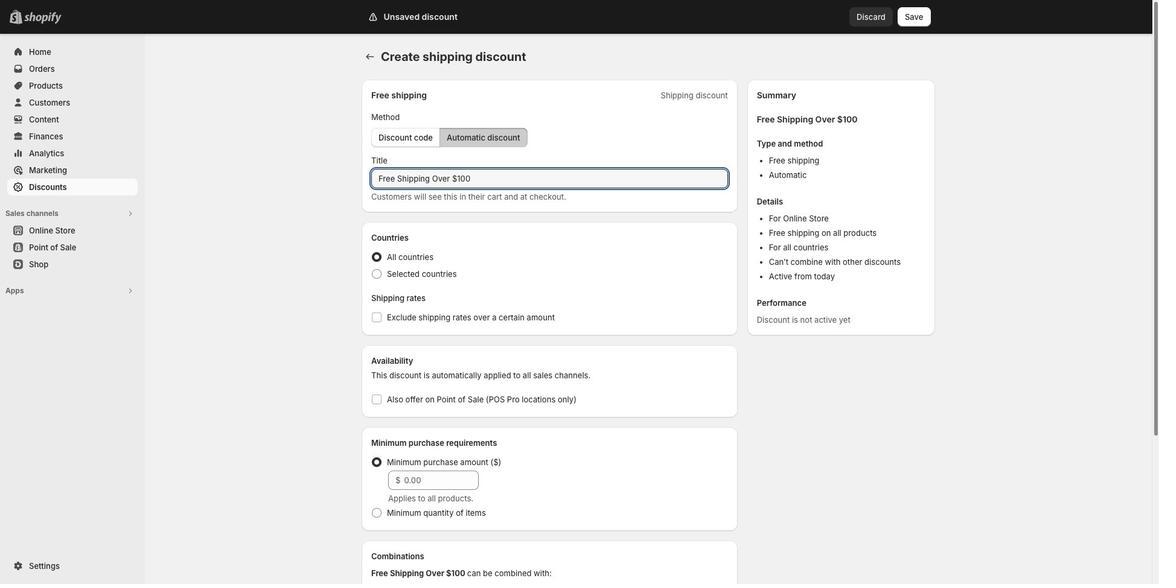Task type: locate. For each thing, give the bounding box(es) containing it.
None text field
[[371, 169, 728, 188]]

shopify image
[[24, 12, 62, 24]]



Task type: describe. For each thing, give the bounding box(es) containing it.
0.00 text field
[[404, 471, 479, 490]]



